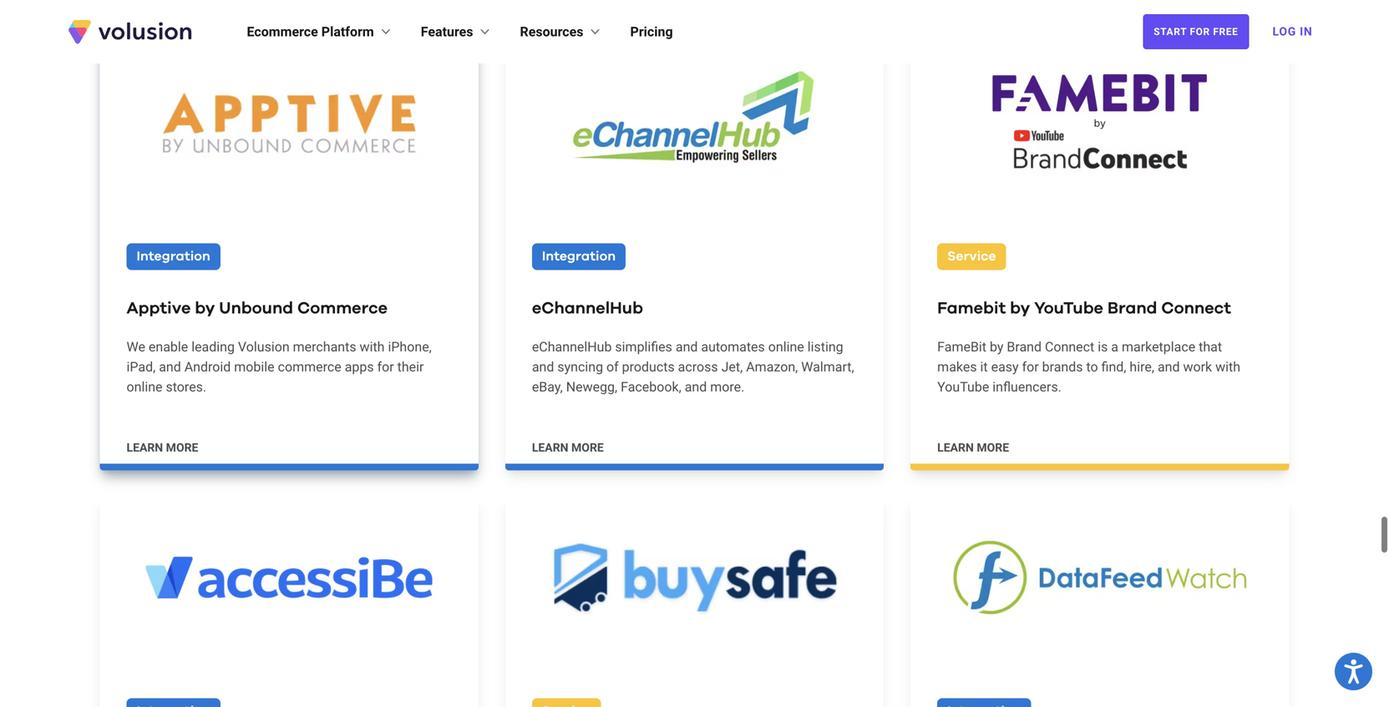 Task type: locate. For each thing, give the bounding box(es) containing it.
by up leading at left
[[195, 300, 215, 317]]

2 learn from the left
[[532, 441, 569, 455]]

2 integration from the left
[[542, 250, 616, 264]]

learn down ebay,
[[532, 441, 569, 455]]

brand up easy at bottom
[[1007, 339, 1042, 355]]

and down across
[[685, 379, 707, 395]]

learn for echannelhub
[[532, 441, 569, 455]]

1 for from the left
[[377, 359, 394, 375]]

1 more from the left
[[166, 441, 198, 455]]

unbound
[[219, 300, 293, 317]]

2 echannelhub from the top
[[532, 339, 612, 355]]

0 horizontal spatial learn more button
[[127, 440, 198, 457]]

by up easy at bottom
[[990, 339, 1004, 355]]

with up apps on the bottom
[[360, 339, 385, 355]]

1 horizontal spatial connect
[[1162, 300, 1232, 317]]

marketplace
[[1122, 339, 1196, 355]]

echannelhub for echannelhub simplifies and automates online listing and syncing of products across jet, amazon, walmart, ebay, newegg, facebook, and more.
[[532, 339, 612, 355]]

1 horizontal spatial online
[[768, 339, 804, 355]]

2 horizontal spatial more
[[977, 441, 1009, 455]]

pricing
[[630, 24, 673, 40]]

datafeedwatch image
[[911, 498, 1290, 659]]

with
[[360, 339, 385, 355], [1216, 359, 1241, 375]]

ecommerce platform
[[247, 24, 374, 40]]

1 horizontal spatial for
[[1022, 359, 1039, 375]]

by inside famebit by brand connect is a marketplace that makes it easy for brands to find, hire, and work with youtube influencers.
[[990, 339, 1004, 355]]

1 integration from the left
[[137, 250, 210, 264]]

0 horizontal spatial brand
[[1007, 339, 1042, 355]]

learn more button for famebit by youtube brand connect
[[938, 440, 1009, 457]]

youtube
[[1035, 300, 1104, 317], [938, 379, 990, 395]]

0 vertical spatial brand
[[1108, 300, 1158, 317]]

0 horizontal spatial with
[[360, 339, 385, 355]]

youtube up is
[[1035, 300, 1104, 317]]

1 vertical spatial with
[[1216, 359, 1241, 375]]

2 horizontal spatial learn
[[938, 441, 974, 455]]

makes
[[938, 359, 977, 375]]

with down that
[[1216, 359, 1241, 375]]

0 vertical spatial online
[[768, 339, 804, 355]]

enable
[[149, 339, 188, 355]]

1 horizontal spatial learn more
[[532, 441, 604, 455]]

echannelhub for echannelhub
[[532, 300, 643, 317]]

learn down ipad,
[[127, 441, 163, 455]]

learn more button for apptive by unbound commerce
[[127, 440, 198, 457]]

2 horizontal spatial by
[[1010, 300, 1031, 317]]

1 horizontal spatial more
[[572, 441, 604, 455]]

for left their
[[377, 359, 394, 375]]

we
[[127, 339, 145, 355]]

1 vertical spatial echannelhub
[[532, 339, 612, 355]]

iphone,
[[388, 339, 432, 355]]

0 horizontal spatial for
[[377, 359, 394, 375]]

and inside famebit by brand connect is a marketplace that makes it easy for brands to find, hire, and work with youtube influencers.
[[1158, 359, 1180, 375]]

learn more down stores.
[[127, 441, 198, 455]]

features button
[[421, 22, 493, 42]]

echannelhub inside echannelhub simplifies and automates online listing and syncing of products across jet, amazon, walmart, ebay, newegg, facebook, and more.
[[532, 339, 612, 355]]

1 horizontal spatial youtube
[[1035, 300, 1104, 317]]

online up amazon,
[[768, 339, 804, 355]]

0 horizontal spatial integration
[[137, 250, 210, 264]]

learn more down influencers.
[[938, 441, 1009, 455]]

learn more button down ebay,
[[532, 440, 604, 457]]

resources button
[[520, 22, 604, 42]]

with inside we enable leading volusion merchants with iphone, ipad, and android mobile commerce apps for their online stores.
[[360, 339, 385, 355]]

log
[[1273, 25, 1297, 38]]

simplifies
[[615, 339, 673, 355]]

0 horizontal spatial learn more
[[127, 441, 198, 455]]

1 vertical spatial brand
[[1007, 339, 1042, 355]]

amazon,
[[746, 359, 798, 375]]

1 vertical spatial youtube
[[938, 379, 990, 395]]

automates
[[701, 339, 765, 355]]

log in
[[1273, 25, 1313, 38]]

3 learn from the left
[[938, 441, 974, 455]]

0 horizontal spatial by
[[195, 300, 215, 317]]

youtube down makes
[[938, 379, 990, 395]]

and up across
[[676, 339, 698, 355]]

hire,
[[1130, 359, 1155, 375]]

echannelhub
[[532, 300, 643, 317], [532, 339, 612, 355]]

that
[[1199, 339, 1222, 355]]

more.
[[710, 379, 745, 395]]

by
[[195, 300, 215, 317], [1010, 300, 1031, 317], [990, 339, 1004, 355]]

2 horizontal spatial learn more button
[[938, 440, 1009, 457]]

online
[[768, 339, 804, 355], [127, 379, 163, 395]]

find,
[[1102, 359, 1127, 375]]

online inside we enable leading volusion merchants with iphone, ipad, and android mobile commerce apps for their online stores.
[[127, 379, 163, 395]]

and up ebay,
[[532, 359, 554, 375]]

and down 'enable'
[[159, 359, 181, 375]]

2 learn more button from the left
[[532, 440, 604, 457]]

famebit by youtube brand connect
[[938, 300, 1232, 317]]

0 horizontal spatial youtube
[[938, 379, 990, 395]]

connect
[[1162, 300, 1232, 317], [1045, 339, 1095, 355]]

across
[[678, 359, 718, 375]]

more down newegg,
[[572, 441, 604, 455]]

learn more button
[[127, 440, 198, 457], [532, 440, 604, 457], [938, 440, 1009, 457]]

buysafe image
[[505, 498, 884, 659]]

walmart,
[[801, 359, 854, 375]]

volusion
[[238, 339, 290, 355]]

0 horizontal spatial online
[[127, 379, 163, 395]]

brand
[[1108, 300, 1158, 317], [1007, 339, 1042, 355]]

1 horizontal spatial integration
[[542, 250, 616, 264]]

0 horizontal spatial more
[[166, 441, 198, 455]]

0 horizontal spatial learn
[[127, 441, 163, 455]]

more for echannelhub
[[572, 441, 604, 455]]

1 vertical spatial connect
[[1045, 339, 1095, 355]]

learn down makes
[[938, 441, 974, 455]]

learn for apptive by unbound commerce
[[127, 441, 163, 455]]

learn more down ebay,
[[532, 441, 604, 455]]

1 horizontal spatial learn more button
[[532, 440, 604, 457]]

online down ipad,
[[127, 379, 163, 395]]

ebay,
[[532, 379, 563, 395]]

facebook,
[[621, 379, 682, 395]]

for up influencers.
[[1022, 359, 1039, 375]]

by right famebit on the top right of the page
[[1010, 300, 1031, 317]]

1 horizontal spatial with
[[1216, 359, 1241, 375]]

integration for apptive by unbound commerce
[[137, 250, 210, 264]]

2 learn more from the left
[[532, 441, 604, 455]]

learn more
[[127, 441, 198, 455], [532, 441, 604, 455], [938, 441, 1009, 455]]

youtube inside famebit by brand connect is a marketplace that makes it easy for brands to find, hire, and work with youtube influencers.
[[938, 379, 990, 395]]

connect up that
[[1162, 300, 1232, 317]]

brand up a
[[1108, 300, 1158, 317]]

1 vertical spatial online
[[127, 379, 163, 395]]

2 for from the left
[[1022, 359, 1039, 375]]

more down influencers.
[[977, 441, 1009, 455]]

more
[[166, 441, 198, 455], [572, 441, 604, 455], [977, 441, 1009, 455]]

1 horizontal spatial by
[[990, 339, 1004, 355]]

for
[[377, 359, 394, 375], [1022, 359, 1039, 375]]

commerce
[[297, 300, 388, 317]]

and down the "marketplace"
[[1158, 359, 1180, 375]]

integration
[[137, 250, 210, 264], [542, 250, 616, 264]]

2 more from the left
[[572, 441, 604, 455]]

1 learn from the left
[[127, 441, 163, 455]]

learn more button down influencers.
[[938, 440, 1009, 457]]

more for famebit by youtube brand connect
[[977, 441, 1009, 455]]

apptive by unbound commerce image
[[100, 42, 479, 204]]

learn more button for echannelhub
[[532, 440, 604, 457]]

3 learn more from the left
[[938, 441, 1009, 455]]

their
[[397, 359, 424, 375]]

3 more from the left
[[977, 441, 1009, 455]]

0 vertical spatial echannelhub
[[532, 300, 643, 317]]

learn more button down stores.
[[127, 440, 198, 457]]

1 learn more button from the left
[[127, 440, 198, 457]]

0 horizontal spatial connect
[[1045, 339, 1095, 355]]

1 echannelhub from the top
[[532, 300, 643, 317]]

influencers.
[[993, 379, 1062, 395]]

connect up 'brands'
[[1045, 339, 1095, 355]]

learn
[[127, 441, 163, 455], [532, 441, 569, 455], [938, 441, 974, 455]]

2 horizontal spatial learn more
[[938, 441, 1009, 455]]

more down stores.
[[166, 441, 198, 455]]

and
[[676, 339, 698, 355], [159, 359, 181, 375], [532, 359, 554, 375], [1158, 359, 1180, 375], [685, 379, 707, 395]]

1 horizontal spatial learn
[[532, 441, 569, 455]]

3 learn more button from the left
[[938, 440, 1009, 457]]

1 learn more from the left
[[127, 441, 198, 455]]

0 vertical spatial with
[[360, 339, 385, 355]]

apps
[[345, 359, 374, 375]]

we enable leading volusion merchants with iphone, ipad, and android mobile commerce apps for their online stores.
[[127, 339, 432, 395]]



Task type: vqa. For each thing, say whether or not it's contained in the screenshot.
best inside the LEARN HOW TO PLAN ECOMMERCE INITIATIVES FOR THE HOLIDAY SEASON AND MAKE THIS YEAR YOUR BEST SHOPPING SEASON YET.
no



Task type: describe. For each thing, give the bounding box(es) containing it.
syncing
[[558, 359, 603, 375]]

ecommerce platform button
[[247, 22, 394, 42]]

by for apptive
[[195, 300, 215, 317]]

online inside echannelhub simplifies and automates online listing and syncing of products across jet, amazon, walmart, ebay, newegg, facebook, and more.
[[768, 339, 804, 355]]

start for free link
[[1143, 14, 1250, 49]]

0 vertical spatial youtube
[[1035, 300, 1104, 317]]

accessibe image
[[100, 498, 479, 659]]

integration for echannelhub
[[542, 250, 616, 264]]

products
[[622, 359, 675, 375]]

by for famebit
[[1010, 300, 1031, 317]]

apptive by unbound commerce
[[127, 300, 388, 317]]

it
[[981, 359, 988, 375]]

open accessibe: accessibility options, statement and help image
[[1345, 660, 1363, 684]]

mobile
[[234, 359, 275, 375]]

log in link
[[1263, 13, 1323, 50]]

to
[[1087, 359, 1098, 375]]

brands
[[1042, 359, 1083, 375]]

ipad,
[[127, 359, 156, 375]]

is
[[1098, 339, 1108, 355]]

famebit by youtube brand connect image
[[911, 42, 1290, 204]]

in
[[1300, 25, 1313, 38]]

of
[[607, 359, 619, 375]]

with inside famebit by brand connect is a marketplace that makes it easy for brands to find, hire, and work with youtube influencers.
[[1216, 359, 1241, 375]]

stores.
[[166, 379, 206, 395]]

a
[[1112, 339, 1119, 355]]

learn for famebit by youtube brand connect
[[938, 441, 974, 455]]

start for free
[[1154, 26, 1239, 38]]

echannelhub image
[[505, 42, 884, 204]]

famebit by brand connect is a marketplace that makes it easy for brands to find, hire, and work with youtube influencers.
[[938, 339, 1241, 395]]

connect inside famebit by brand connect is a marketplace that makes it easy for brands to find, hire, and work with youtube influencers.
[[1045, 339, 1095, 355]]

easy
[[991, 359, 1019, 375]]

commerce
[[278, 359, 342, 375]]

work
[[1184, 359, 1213, 375]]

learn more for apptive by unbound commerce
[[127, 441, 198, 455]]

service
[[948, 250, 996, 264]]

for inside we enable leading volusion merchants with iphone, ipad, and android mobile commerce apps for their online stores.
[[377, 359, 394, 375]]

famebit
[[938, 339, 987, 355]]

leading
[[192, 339, 235, 355]]

famebit
[[938, 300, 1006, 317]]

pricing link
[[630, 22, 673, 42]]

newegg,
[[566, 379, 618, 395]]

0 vertical spatial connect
[[1162, 300, 1232, 317]]

and inside we enable leading volusion merchants with iphone, ipad, and android mobile commerce apps for their online stores.
[[159, 359, 181, 375]]

brand inside famebit by brand connect is a marketplace that makes it easy for brands to find, hire, and work with youtube influencers.
[[1007, 339, 1042, 355]]

resources
[[520, 24, 584, 40]]

echannelhub simplifies and automates online listing and syncing of products across jet, amazon, walmart, ebay, newegg, facebook, and more.
[[532, 339, 854, 395]]

platform
[[321, 24, 374, 40]]

features
[[421, 24, 473, 40]]

1 horizontal spatial brand
[[1108, 300, 1158, 317]]

learn more for echannelhub
[[532, 441, 604, 455]]

ecommerce
[[247, 24, 318, 40]]

android
[[184, 359, 231, 375]]

merchants
[[293, 339, 356, 355]]

learn more for famebit by youtube brand connect
[[938, 441, 1009, 455]]

listing
[[808, 339, 844, 355]]

for inside famebit by brand connect is a marketplace that makes it easy for brands to find, hire, and work with youtube influencers.
[[1022, 359, 1039, 375]]

more for apptive by unbound commerce
[[166, 441, 198, 455]]

free
[[1214, 26, 1239, 38]]

start
[[1154, 26, 1187, 38]]

by for famebit
[[990, 339, 1004, 355]]

for
[[1190, 26, 1211, 38]]

jet,
[[722, 359, 743, 375]]

apptive
[[127, 300, 191, 317]]



